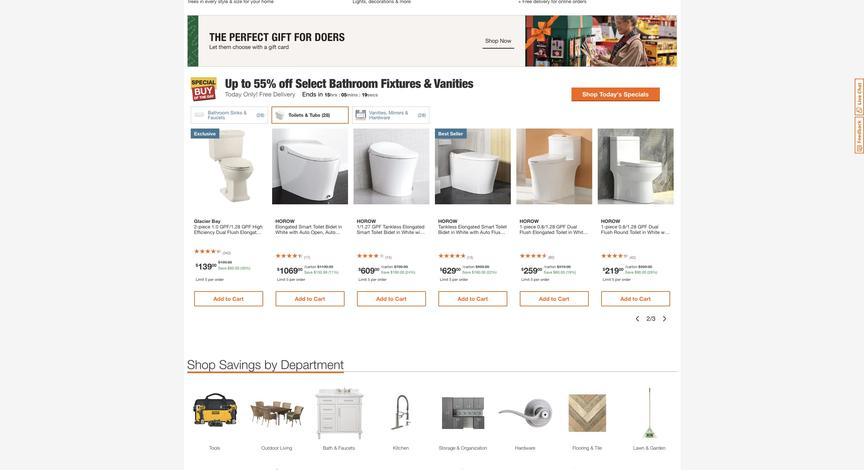 Task type: locate. For each thing, give the bounding box(es) containing it.
629
[[443, 266, 456, 276]]

cart for 259
[[558, 296, 570, 302]]

2 1- from the left
[[602, 224, 606, 230]]

0 vertical spatial faucets
[[208, 115, 225, 120]]

1 horizontal spatial seat
[[520, 235, 530, 241]]

5 add to cart button from the left
[[520, 292, 589, 307]]

outdoor living
[[262, 446, 292, 451]]

3 piece from the left
[[606, 224, 618, 230]]

0 horizontal spatial 1-
[[520, 224, 525, 230]]

dual inside horow 1-piece 0.8/1.28 gpf dual flush round toilet in white with durable uf seat included
[[649, 224, 659, 230]]

2 add from the left
[[295, 296, 306, 302]]

save for 609
[[381, 270, 390, 275]]

15 for ends in
[[325, 92, 330, 98]]

today only! free delivery
[[225, 91, 296, 98]]

5 /carton from the left
[[626, 265, 638, 269]]

limit for 609
[[359, 278, 367, 282]]

high
[[253, 224, 263, 230]]

1 vertical spatial 99
[[323, 270, 328, 275]]

cart down 180
[[477, 296, 488, 302]]

/carton down the ( 15 )
[[381, 265, 393, 269]]

add to cart button for 219
[[602, 292, 671, 307]]

bath & faucets link
[[312, 445, 367, 452]]

5 add from the left
[[539, 296, 550, 302]]

included inside horow 1-piece 0.8/1.28 gpf dual flush round toilet in white with durable uf seat included
[[639, 235, 657, 241]]

order inside $ 219 00 /carton $ 309 . 00 save $ 90 . 00 ( 29 %) limit 5 per order
[[622, 278, 631, 282]]

storage & organization link
[[436, 445, 491, 452]]

0 vertical spatial 15
[[325, 92, 330, 98]]

to down $ 139 00 $ 199 . 00 save $ 60 . 00 ( 30 %)
[[226, 296, 231, 302]]

3 add from the left
[[377, 296, 387, 302]]

order inside $ 259 00 /carton $ 319 . 00 save $ 60 . 00 ( 19 %) limit 5 per order
[[541, 278, 550, 282]]

elongated
[[240, 230, 262, 236], [533, 230, 555, 236]]

flush inside horow 1-piece 0.8/1.28 gpf dual flush elongated toilet in white seat included
[[520, 230, 532, 236]]

) up $ 259 00 /carton $ 319 . 00 save $ 60 . 00 ( 19 %) limit 5 per order
[[554, 255, 555, 260]]

%) inside $ 629 00 /carton $ 809 . 00 save $ 180 . 00 ( 22 %) limit 5 per order
[[492, 270, 497, 275]]

2 horizontal spatial horow link
[[439, 219, 508, 236]]

0 horizontal spatial dual
[[216, 230, 226, 236]]

5 for 219
[[613, 278, 615, 282]]

0 horizontal spatial piece
[[199, 224, 210, 230]]

bathroom
[[329, 76, 378, 91], [208, 110, 229, 116]]

%) inside $ 259 00 /carton $ 319 . 00 save $ 60 . 00 ( 19 %) limit 5 per order
[[572, 270, 576, 275]]

flooring
[[573, 446, 590, 451]]

1 horizontal spatial horow link
[[357, 219, 426, 236]]

99 up 11
[[329, 265, 333, 269]]

5 order from the left
[[541, 278, 550, 282]]

white left durable
[[574, 230, 586, 236]]

white left with
[[648, 230, 660, 236]]

3
[[653, 315, 656, 323]]

) right tubs
[[329, 112, 330, 118]]

0 horizontal spatial white
[[574, 230, 586, 236]]

white
[[574, 230, 586, 236], [648, 230, 660, 236]]

5 inside $ 629 00 /carton $ 809 . 00 save $ 180 . 00 ( 22 %) limit 5 per order
[[450, 278, 452, 282]]

1 horizontal spatial dual
[[568, 224, 577, 230]]

limit down 1069
[[277, 278, 286, 282]]

2 horizontal spatial dual
[[649, 224, 659, 230]]

add to cart button for 609
[[357, 292, 426, 307]]

1 vertical spatial 19
[[567, 270, 572, 275]]

0 horizontal spatial bathroom
[[208, 110, 229, 116]]

add to cart for 1069
[[295, 296, 325, 302]]

2 order from the left
[[296, 278, 305, 282]]

/carton down ( 85 )
[[544, 265, 556, 269]]

2 add to cart button from the left
[[276, 292, 345, 307]]

) up '$ 609 00 /carton $ 799 . 00 save $ 190 . 00 ( 24 %) limit 5 per order'
[[391, 255, 392, 260]]

99 down 1199
[[323, 270, 328, 275]]

per down 1069
[[290, 278, 295, 282]]

cart down 130
[[314, 296, 325, 302]]

gpf inside horow 1-piece 0.8/1.28 gpf dual flush round toilet in white with durable uf seat included
[[638, 224, 648, 230]]

piece inside horow 1-piece 0.8/1.28 gpf dual flush elongated toilet in white seat included
[[525, 224, 536, 230]]

1 vertical spatial hardware
[[516, 446, 536, 451]]

2 add to cart from the left
[[295, 296, 325, 302]]

to for 1069
[[307, 296, 312, 302]]

save inside $ 219 00 /carton $ 309 . 00 save $ 90 . 00 ( 29 %) limit 5 per order
[[626, 270, 634, 275]]

1 horizontal spatial piece
[[525, 224, 536, 230]]

1 horizontal spatial flush
[[520, 230, 532, 236]]

2 horizontal spatial toilet
[[630, 230, 641, 236]]

toilet right 'uf'
[[630, 230, 641, 236]]

3 cart from the left
[[395, 296, 407, 302]]

1 gpf from the left
[[242, 224, 251, 230]]

99
[[329, 265, 333, 269], [323, 270, 328, 275]]

5 inside $ 259 00 /carton $ 319 . 00 save $ 60 . 00 ( 19 %) limit 5 per order
[[531, 278, 533, 282]]

piece
[[199, 224, 210, 230], [525, 224, 536, 230], [606, 224, 618, 230]]

1- inside horow 1-piece 0.8/1.28 gpf dual flush round toilet in white with durable uf seat included
[[602, 224, 606, 230]]

save for 629
[[463, 270, 471, 275]]

elongated inside horow 1-piece 0.8/1.28 gpf dual flush elongated toilet in white seat included
[[533, 230, 555, 236]]

cart
[[232, 296, 244, 302], [314, 296, 325, 302], [395, 296, 407, 302], [477, 296, 488, 302], [558, 296, 570, 302], [640, 296, 651, 302]]

1 horizontal spatial 1-
[[602, 224, 606, 230]]

horow link up '( 17 )'
[[276, 219, 345, 236]]

2 : from the left
[[359, 92, 361, 98]]

horow for horow link related to 609
[[357, 219, 376, 225]]

save inside $ 1069 00 /carton $ 1199 . 99 save $ 130 . 99 ( 11 %) limit 5 per order
[[304, 270, 313, 275]]

limit down 259
[[522, 278, 530, 282]]

2 gpf from the left
[[557, 224, 566, 230]]

add to cart for 219
[[621, 296, 651, 302]]

special buy logo image
[[191, 77, 217, 101]]

190
[[393, 270, 399, 275]]

add to cart down $ 1069 00 /carton $ 1199 . 99 save $ 130 . 99 ( 11 %) limit 5 per order
[[295, 296, 325, 302]]

5 down 609 in the left bottom of the page
[[368, 278, 370, 282]]

order down the ( 15 )
[[378, 278, 387, 282]]

1 horow link from the left
[[276, 219, 345, 236]]

1- inside horow 1-piece 0.8/1.28 gpf dual flush elongated toilet in white seat included
[[520, 224, 525, 230]]

limit down 139
[[196, 278, 204, 282]]

6 add to cart from the left
[[621, 296, 651, 302]]

0 vertical spatial bathroom
[[329, 76, 378, 91]]

order down ( 42 )
[[622, 278, 631, 282]]

limit inside $ 259 00 /carton $ 319 . 00 save $ 60 . 00 ( 19 %) limit 5 per order
[[522, 278, 530, 282]]

included left with
[[639, 235, 657, 241]]

bath & faucets
[[323, 446, 355, 451]]

add down limit 5 per order
[[214, 296, 224, 302]]

to for 609
[[389, 296, 394, 302]]

)
[[263, 112, 265, 118], [329, 112, 330, 118], [425, 112, 426, 118], [230, 251, 231, 256], [309, 255, 310, 260], [391, 255, 392, 260], [472, 255, 473, 260], [554, 255, 555, 260], [635, 255, 636, 260]]

1 horizontal spatial elongated
[[533, 230, 555, 236]]

1 horizontal spatial 0.8/1.28
[[619, 224, 637, 230]]

add to cart button down $ 629 00 /carton $ 809 . 00 save $ 180 . 00 ( 22 %) limit 5 per order
[[439, 292, 508, 307]]

5 for 629
[[450, 278, 452, 282]]

5 inside '$ 609 00 /carton $ 799 . 00 save $ 190 . 00 ( 24 %) limit 5 per order'
[[368, 278, 370, 282]]

%) for 259
[[572, 270, 576, 275]]

/
[[651, 315, 653, 323]]

1 cart from the left
[[232, 296, 244, 302]]

limit down 629
[[440, 278, 449, 282]]

limit inside $ 1069 00 /carton $ 1199 . 99 save $ 130 . 99 ( 11 %) limit 5 per order
[[277, 278, 286, 282]]

60
[[230, 266, 234, 271], [556, 270, 560, 275]]

0.8/1.28 for 219
[[619, 224, 637, 230]]

6 cart from the left
[[640, 296, 651, 302]]

bone,
[[212, 235, 225, 241]]

(
[[257, 112, 258, 118], [322, 112, 323, 118], [418, 112, 420, 118], [223, 251, 224, 256], [304, 255, 305, 260], [386, 255, 387, 260], [467, 255, 468, 260], [549, 255, 550, 260], [630, 255, 631, 260], [241, 266, 242, 271], [329, 270, 330, 275], [406, 270, 407, 275], [487, 270, 488, 275], [566, 270, 567, 275], [648, 270, 649, 275]]

limit inside $ 629 00 /carton $ 809 . 00 save $ 180 . 00 ( 22 %) limit 5 per order
[[440, 278, 449, 282]]

cart down $ 259 00 /carton $ 319 . 00 save $ 60 . 00 ( 19 %) limit 5 per order
[[558, 296, 570, 302]]

309
[[641, 265, 647, 269]]

28 right 'mirrors'
[[420, 112, 425, 118]]

included inside glacier bay 2-piece 1.0 gpf/1.28 gpf high efficiency dual flush elongated toilet in bone, seat included
[[237, 235, 256, 241]]

22
[[488, 270, 492, 275]]

3 limit from the left
[[359, 278, 367, 282]]

hardware link
[[498, 445, 553, 452]]

2 horow link from the left
[[357, 219, 426, 236]]

3 order from the left
[[378, 278, 387, 282]]

horow link up 13
[[439, 219, 508, 236]]

bathroom inside bathroom sinks & faucets
[[208, 110, 229, 116]]

glacier bay 2-piece 1.0 gpf/1.28 gpf high efficiency dual flush elongated toilet in bone, seat included
[[194, 219, 263, 241]]

per inside $ 219 00 /carton $ 309 . 00 save $ 90 . 00 ( 29 %) limit 5 per order
[[616, 278, 621, 282]]

5 down 139
[[205, 278, 207, 282]]

5 inside $ 219 00 /carton $ 309 . 00 save $ 90 . 00 ( 29 %) limit 5 per order
[[613, 278, 615, 282]]

tankless elongated smart toilet bidet in white with auto flush, heated seat, warm air dryer, bubble infusion wash image
[[435, 129, 511, 205]]

2 flush from the left
[[520, 230, 532, 236]]

1 horizontal spatial 99
[[329, 265, 333, 269]]

per for 219
[[616, 278, 621, 282]]

included down high
[[237, 235, 256, 241]]

: right mins
[[359, 92, 361, 98]]

) up $ 629 00 /carton $ 809 . 00 save $ 180 . 00 ( 22 %) limit 5 per order
[[472, 255, 473, 260]]

0 horizontal spatial seat
[[226, 235, 236, 241]]

0.8/1.28 up 'uf'
[[619, 224, 637, 230]]

2 28 from the left
[[323, 112, 329, 118]]

2 horizontal spatial 28
[[420, 112, 425, 118]]

4 limit from the left
[[440, 278, 449, 282]]

add to cart for 139
[[214, 296, 244, 302]]

horow
[[276, 219, 295, 225], [357, 219, 376, 225], [439, 219, 458, 225], [520, 219, 539, 225], [602, 219, 621, 225]]

flush inside horow 1-piece 0.8/1.28 gpf dual flush round toilet in white with durable uf seat included
[[602, 230, 613, 236]]

1 ( 28 ) from the left
[[257, 112, 265, 118]]

%) inside '$ 609 00 /carton $ 799 . 00 save $ 190 . 00 ( 24 %) limit 5 per order'
[[411, 270, 416, 275]]

1 white from the left
[[574, 230, 586, 236]]

add to cart up previous slide icon at the bottom right of page
[[621, 296, 651, 302]]

gpf inside horow 1-piece 0.8/1.28 gpf dual flush elongated toilet in white seat included
[[557, 224, 566, 230]]

60 down 319
[[556, 270, 560, 275]]

809
[[478, 265, 484, 269]]

per inside $ 1069 00 /carton $ 1199 . 99 save $ 130 . 99 ( 11 %) limit 5 per order
[[290, 278, 295, 282]]

& right storage
[[457, 446, 460, 451]]

per down 139
[[208, 278, 214, 282]]

per inside $ 629 00 /carton $ 809 . 00 save $ 180 . 00 ( 22 %) limit 5 per order
[[453, 278, 458, 282]]

dual inside horow 1-piece 0.8/1.28 gpf dual flush elongated toilet in white seat included
[[568, 224, 577, 230]]

15 up '$ 609 00 /carton $ 799 . 00 save $ 190 . 00 ( 24 %) limit 5 per order'
[[387, 255, 391, 260]]

& right bath
[[334, 446, 337, 451]]

1 add from the left
[[214, 296, 224, 302]]

00 left 24
[[400, 270, 405, 275]]

organization
[[461, 446, 488, 451]]

cart down 30
[[232, 296, 244, 302]]

dual
[[568, 224, 577, 230], [649, 224, 659, 230], [216, 230, 226, 236]]

( 28 ) right 'mirrors'
[[418, 112, 426, 118]]

00 left 90
[[619, 267, 624, 272]]

limit 5 per order
[[196, 278, 224, 282]]

2 piece from the left
[[525, 224, 536, 230]]

342
[[224, 251, 230, 256]]

0 horizontal spatial ( 28 )
[[257, 112, 265, 118]]

piece inside horow 1-piece 0.8/1.28 gpf dual flush round toilet in white with durable uf seat included
[[606, 224, 618, 230]]

1 horizontal spatial :
[[359, 92, 361, 98]]

( 28 )
[[257, 112, 265, 118], [418, 112, 426, 118]]

2-piece 1.0 gpf/1.28 gpf high efficiency dual flush elongated toilet in bone, seat included image
[[191, 129, 267, 205]]

limit inside '$ 609 00 /carton $ 799 . 00 save $ 190 . 00 ( 24 %) limit 5 per order'
[[359, 278, 367, 282]]

white inside horow 1-piece 0.8/1.28 gpf dual flush elongated toilet in white seat included
[[574, 230, 586, 236]]

to up previous slide icon at the bottom right of page
[[633, 296, 638, 302]]

4 cart from the left
[[477, 296, 488, 302]]

piece for 219
[[606, 224, 618, 230]]

horow link up the ( 15 )
[[357, 219, 426, 236]]

2 horizontal spatial gpf
[[638, 224, 648, 230]]

add to cart button for 139
[[194, 292, 263, 307]]

0 horizontal spatial 15
[[325, 92, 330, 98]]

save left 90
[[626, 270, 634, 275]]

2 5 from the left
[[287, 278, 289, 282]]

kitchen link
[[374, 445, 429, 452]]

white for 259
[[574, 230, 586, 236]]

0 horizontal spatial flush
[[227, 230, 239, 236]]

limit down 609 in the left bottom of the page
[[359, 278, 367, 282]]

order inside $ 629 00 /carton $ 809 . 00 save $ 180 . 00 ( 22 %) limit 5 per order
[[459, 278, 468, 282]]

per for 1069
[[290, 278, 295, 282]]

1 add to cart from the left
[[214, 296, 244, 302]]

per
[[208, 278, 214, 282], [290, 278, 295, 282], [371, 278, 377, 282], [453, 278, 458, 282], [534, 278, 540, 282], [616, 278, 621, 282]]

1 horizontal spatial 19
[[567, 270, 572, 275]]

2 horizontal spatial piece
[[606, 224, 618, 230]]

5 limit from the left
[[522, 278, 530, 282]]

add down $ 219 00 /carton $ 309 . 00 save $ 90 . 00 ( 29 %) limit 5 per order
[[621, 296, 631, 302]]

%) inside $ 1069 00 /carton $ 1199 . 99 save $ 130 . 99 ( 11 %) limit 5 per order
[[334, 270, 339, 275]]

lawn & garden
[[634, 446, 666, 451]]

0.8/1.28 up ( 85 )
[[538, 224, 555, 230]]

order inside $ 1069 00 /carton $ 1199 . 99 save $ 130 . 99 ( 11 %) limit 5 per order
[[296, 278, 305, 282]]

& right 'mirrors'
[[405, 110, 409, 116]]

19 inside $ 259 00 /carton $ 319 . 00 save $ 60 . 00 ( 19 %) limit 5 per order
[[567, 270, 572, 275]]

exclusive
[[194, 131, 216, 137]]

order
[[215, 278, 224, 282], [296, 278, 305, 282], [378, 278, 387, 282], [459, 278, 468, 282], [541, 278, 550, 282], [622, 278, 631, 282]]

6 per from the left
[[616, 278, 621, 282]]

28 for bathroom sinks & faucets
[[258, 112, 263, 118]]

horow 1-piece 0.8/1.28 gpf dual flush elongated toilet in white seat included
[[520, 219, 586, 241]]

4 /carton from the left
[[544, 265, 556, 269]]

per inside $ 259 00 /carton $ 319 . 00 save $ 60 . 00 ( 19 %) limit 5 per order
[[534, 278, 540, 282]]

horow link
[[276, 219, 345, 236], [357, 219, 426, 236], [439, 219, 508, 236]]

0 horizontal spatial 60
[[230, 266, 234, 271]]

1 horizontal spatial ( 28 )
[[418, 112, 426, 118]]

1 vertical spatial faucets
[[339, 446, 355, 451]]

to right up
[[241, 76, 251, 91]]

5 down the 219
[[613, 278, 615, 282]]

& inside 'link'
[[334, 446, 337, 451]]

off
[[279, 76, 293, 91]]

( inside $ 1069 00 /carton $ 1199 . 99 save $ 130 . 99 ( 11 %) limit 5 per order
[[329, 270, 330, 275]]

up to 55% off select bathroom fixtures & vanities
[[225, 76, 474, 91]]

select
[[296, 76, 326, 91]]

&
[[424, 76, 432, 91], [244, 110, 247, 116], [405, 110, 409, 116], [305, 112, 308, 118], [334, 446, 337, 451], [457, 446, 460, 451], [591, 446, 594, 451], [646, 446, 649, 451]]

toilet for 219
[[630, 230, 641, 236]]

lighting image
[[249, 469, 305, 471]]

white inside horow 1-piece 0.8/1.28 gpf dual flush round toilet in white with durable uf seat included
[[648, 230, 660, 236]]

/carton for 1069
[[304, 265, 317, 269]]

cart up the 2 at the bottom right of the page
[[640, 296, 651, 302]]

included up 85
[[531, 235, 550, 241]]

$ 259 00 /carton $ 319 . 00 save $ 60 . 00 ( 19 %) limit 5 per order
[[522, 265, 576, 282]]

6 limit from the left
[[603, 278, 612, 282]]

60 inside $ 139 00 $ 199 . 00 save $ 60 . 00 ( 30 %)
[[230, 266, 234, 271]]

4 horow from the left
[[520, 219, 539, 225]]

28 down today only! free delivery
[[258, 112, 263, 118]]

0 horizontal spatial toilet
[[194, 235, 205, 241]]

bathroom left sinks
[[208, 110, 229, 116]]

save left 190
[[381, 270, 390, 275]]

seat inside horow 1-piece 0.8/1.28 gpf dual flush elongated toilet in white seat included
[[520, 235, 530, 241]]

dual inside glacier bay 2-piece 1.0 gpf/1.28 gpf high efficiency dual flush elongated toilet in bone, seat included
[[216, 230, 226, 236]]

hardware
[[370, 115, 390, 120], [516, 446, 536, 451]]

toilet inside horow 1-piece 0.8/1.28 gpf dual flush elongated toilet in white seat included
[[556, 230, 568, 236]]

42
[[631, 255, 635, 260]]

/carton inside $ 259 00 /carton $ 319 . 00 save $ 60 . 00 ( 19 %) limit 5 per order
[[544, 265, 556, 269]]

lawn & garden savings image
[[622, 386, 678, 441]]

0 horizontal spatial gpf
[[242, 224, 251, 230]]

2 per from the left
[[290, 278, 295, 282]]

to down $ 1069 00 /carton $ 1199 . 99 save $ 130 . 99 ( 11 %) limit 5 per order
[[307, 296, 312, 302]]

) for 1069
[[309, 255, 310, 260]]

horow for 1069's horow link
[[276, 219, 295, 225]]

order inside '$ 609 00 /carton $ 799 . 00 save $ 190 . 00 ( 24 %) limit 5 per order'
[[378, 278, 387, 282]]

outdoor
[[262, 446, 279, 451]]

in inside horow 1-piece 0.8/1.28 gpf dual flush round toilet in white with durable uf seat included
[[643, 230, 647, 236]]

gpf
[[242, 224, 251, 230], [557, 224, 566, 230], [638, 224, 648, 230]]

/carton inside $ 629 00 /carton $ 809 . 00 save $ 180 . 00 ( 22 %) limit 5 per order
[[463, 265, 475, 269]]

1 1- from the left
[[520, 224, 525, 230]]

2 0.8/1.28 from the left
[[619, 224, 637, 230]]

19 inside ends in 15 hrs : 05 mins : 19 secs
[[362, 92, 367, 98]]

in inside glacier bay 2-piece 1.0 gpf/1.28 gpf high efficiency dual flush elongated toilet in bone, seat included
[[207, 235, 211, 241]]

add to cart down limit 5 per order
[[214, 296, 244, 302]]

/carton inside '$ 609 00 /carton $ 799 . 00 save $ 190 . 00 ( 24 %) limit 5 per order'
[[381, 265, 393, 269]]

3 included from the left
[[639, 235, 657, 241]]

order down ( 13 )
[[459, 278, 468, 282]]

1 included from the left
[[237, 235, 256, 241]]

0.8/1.28 inside horow 1-piece 0.8/1.28 gpf dual flush round toilet in white with durable uf seat included
[[619, 224, 637, 230]]

add down $ 1069 00 /carton $ 1199 . 99 save $ 130 . 99 ( 11 %) limit 5 per order
[[295, 296, 306, 302]]

4 5 from the left
[[450, 278, 452, 282]]

2 white from the left
[[648, 230, 660, 236]]

in for 259
[[569, 230, 573, 236]]

/carton down 42
[[626, 265, 638, 269]]

139
[[198, 262, 212, 272]]

save left 130
[[304, 270, 313, 275]]

2 horizontal spatial seat
[[627, 235, 637, 241]]

toilet inside glacier bay 2-piece 1.0 gpf/1.28 gpf high efficiency dual flush elongated toilet in bone, seat included
[[194, 235, 205, 241]]

%) for 219
[[653, 270, 658, 275]]

1 vertical spatial bathroom
[[208, 110, 229, 116]]

1 /carton from the left
[[304, 265, 317, 269]]

3 per from the left
[[371, 278, 377, 282]]

by
[[265, 358, 278, 372]]

19
[[362, 92, 367, 98], [567, 270, 572, 275]]

paint savings image
[[436, 469, 491, 471]]

1 horizontal spatial included
[[531, 235, 550, 241]]

1 horizontal spatial toilet
[[556, 230, 568, 236]]

seat down gpf/1.28
[[226, 235, 236, 241]]

) right 'mirrors'
[[425, 112, 426, 118]]

3 flush from the left
[[602, 230, 613, 236]]

seat inside horow 1-piece 0.8/1.28 gpf dual flush round toilet in white with durable uf seat included
[[627, 235, 637, 241]]

1 horizontal spatial faucets
[[339, 446, 355, 451]]

uf
[[620, 235, 626, 241]]

limit inside $ 219 00 /carton $ 309 . 00 save $ 90 . 00 ( 29 %) limit 5 per order
[[603, 278, 612, 282]]

add to cart button up previous slide icon at the bottom right of page
[[602, 292, 671, 307]]

faucets up exclusive
[[208, 115, 225, 120]]

$
[[218, 260, 221, 265], [196, 263, 198, 268], [318, 265, 320, 269], [394, 265, 397, 269], [476, 265, 478, 269], [557, 265, 560, 269], [639, 265, 641, 269], [228, 266, 230, 271], [277, 267, 280, 272], [359, 267, 361, 272], [440, 267, 443, 272], [522, 267, 524, 272], [603, 267, 606, 272], [314, 270, 316, 275], [391, 270, 393, 275], [472, 270, 474, 275], [554, 270, 556, 275], [635, 270, 637, 275]]

3 add to cart from the left
[[377, 296, 407, 302]]

& right sinks
[[244, 110, 247, 116]]

1 vertical spatial 15
[[387, 255, 391, 260]]

1 flush from the left
[[227, 230, 239, 236]]

save inside '$ 609 00 /carton $ 799 . 00 save $ 190 . 00 ( 24 %) limit 5 per order'
[[381, 270, 390, 275]]

bath & faucet savings image
[[312, 386, 367, 441]]

3 5 from the left
[[368, 278, 370, 282]]

order down 1069
[[296, 278, 305, 282]]

0 horizontal spatial elongated
[[240, 230, 262, 236]]

save
[[218, 266, 227, 271], [304, 270, 313, 275], [381, 270, 390, 275], [463, 270, 471, 275], [544, 270, 553, 275], [626, 270, 634, 275]]

6 5 from the left
[[613, 278, 615, 282]]

1 piece from the left
[[199, 224, 210, 230]]

included
[[237, 235, 256, 241], [531, 235, 550, 241], [639, 235, 657, 241]]

2
[[647, 315, 651, 323]]

) up $ 139 00 $ 199 . 00 save $ 60 . 00 ( 30 %)
[[230, 251, 231, 256]]

5 5 from the left
[[531, 278, 533, 282]]

gpf for 259
[[557, 224, 566, 230]]

5 cart from the left
[[558, 296, 570, 302]]

28 inside toilets & tubs ( 28 )
[[323, 112, 329, 118]]

2 horizontal spatial in
[[643, 230, 647, 236]]

add for 1069
[[295, 296, 306, 302]]

toilet for 259
[[556, 230, 568, 236]]

limit down the 219
[[603, 278, 612, 282]]

order for 609
[[378, 278, 387, 282]]

limit for 219
[[603, 278, 612, 282]]

vanities, mirrors & hardware
[[370, 110, 409, 120]]

00 left 190
[[375, 267, 380, 272]]

1 per from the left
[[208, 278, 214, 282]]

0.8/1.28 for 259
[[538, 224, 555, 230]]

15 inside ends in 15 hrs : 05 mins : 19 secs
[[325, 92, 330, 98]]

1 horizontal spatial gpf
[[557, 224, 566, 230]]

4 add from the left
[[458, 296, 469, 302]]

2 / 3
[[647, 315, 656, 323]]

2 /carton from the left
[[381, 265, 393, 269]]

1 horow from the left
[[276, 219, 295, 225]]

( inside $ 629 00 /carton $ 809 . 00 save $ 180 . 00 ( 22 %) limit 5 per order
[[487, 270, 488, 275]]

tools
[[210, 446, 220, 451]]

to down '$ 609 00 /carton $ 799 . 00 save $ 190 . 00 ( 24 %) limit 5 per order'
[[389, 296, 394, 302]]

add to cart button down '$ 609 00 /carton $ 799 . 00 save $ 190 . 00 ( 24 %) limit 5 per order'
[[357, 292, 426, 307]]

add for 139
[[214, 296, 224, 302]]

shop
[[187, 358, 216, 372]]

2 horizontal spatial included
[[639, 235, 657, 241]]

per down the 219
[[616, 278, 621, 282]]

0 horizontal spatial hardware
[[370, 115, 390, 120]]

60 left 30
[[230, 266, 234, 271]]

( inside '$ 609 00 /carton $ 799 . 00 save $ 190 . 00 ( 24 %) limit 5 per order'
[[406, 270, 407, 275]]

next slide image
[[662, 317, 668, 322]]

0 horizontal spatial :
[[339, 92, 340, 98]]

storage
[[439, 446, 456, 451]]

gpf inside glacier bay 2-piece 1.0 gpf/1.28 gpf high efficiency dual flush elongated toilet in bone, seat included
[[242, 224, 251, 230]]

319
[[560, 265, 566, 269]]

3 add to cart button from the left
[[357, 292, 426, 307]]

toilet
[[556, 230, 568, 236], [630, 230, 641, 236], [194, 235, 205, 241]]

0 horizontal spatial 28
[[258, 112, 263, 118]]

order down $ 139 00 $ 199 . 00 save $ 60 . 00 ( 30 %)
[[215, 278, 224, 282]]

add to cart button
[[194, 292, 263, 307], [276, 292, 345, 307], [357, 292, 426, 307], [439, 292, 508, 307], [520, 292, 589, 307], [602, 292, 671, 307]]

2 limit from the left
[[277, 278, 286, 282]]

glacier
[[194, 219, 211, 225]]

2 elongated from the left
[[533, 230, 555, 236]]

3 /carton from the left
[[463, 265, 475, 269]]

0 horizontal spatial in
[[207, 235, 211, 241]]

2 horow from the left
[[357, 219, 376, 225]]

5 down 1069
[[287, 278, 289, 282]]

save down 85
[[544, 270, 553, 275]]

%) for 629
[[492, 270, 497, 275]]

with
[[662, 230, 671, 236]]

1 0.8/1.28 from the left
[[538, 224, 555, 230]]

0 horizontal spatial faucets
[[208, 115, 225, 120]]

1 : from the left
[[339, 92, 340, 98]]

add down $ 629 00 /carton $ 809 . 00 save $ 180 . 00 ( 22 %) limit 5 per order
[[458, 296, 469, 302]]

5 add to cart from the left
[[539, 296, 570, 302]]

11
[[330, 270, 334, 275]]

/carton inside $ 1069 00 /carton $ 1199 . 99 save $ 130 . 99 ( 11 %) limit 5 per order
[[304, 265, 317, 269]]

& left tubs
[[305, 112, 308, 118]]

1 horizontal spatial 15
[[387, 255, 391, 260]]

in inside horow 1-piece 0.8/1.28 gpf dual flush elongated toilet in white seat included
[[569, 230, 573, 236]]

1 horizontal spatial 60
[[556, 270, 560, 275]]

0 horizontal spatial 99
[[323, 270, 328, 275]]

add to cart down '$ 609 00 /carton $ 799 . 00 save $ 190 . 00 ( 24 %) limit 5 per order'
[[377, 296, 407, 302]]

2 included from the left
[[531, 235, 550, 241]]

order down ( 85 )
[[541, 278, 550, 282]]

( 28 ) for vanities, mirrors & hardware
[[418, 112, 426, 118]]

5 inside $ 1069 00 /carton $ 1199 . 99 save $ 130 . 99 ( 11 %) limit 5 per order
[[287, 278, 289, 282]]

( 28 ) down today only! free delivery
[[257, 112, 265, 118]]

0 vertical spatial 19
[[362, 92, 367, 98]]

6 add to cart button from the left
[[602, 292, 671, 307]]

seat up 259
[[520, 235, 530, 241]]

0 horizontal spatial included
[[237, 235, 256, 241]]

per down 259
[[534, 278, 540, 282]]

4 order from the left
[[459, 278, 468, 282]]

/carton
[[304, 265, 317, 269], [381, 265, 393, 269], [463, 265, 475, 269], [544, 265, 556, 269], [626, 265, 638, 269]]

%) inside $ 219 00 /carton $ 309 . 00 save $ 90 . 00 ( 29 %) limit 5 per order
[[653, 270, 658, 275]]

5 per from the left
[[534, 278, 540, 282]]

save inside $ 629 00 /carton $ 809 . 00 save $ 180 . 00 ( 22 %) limit 5 per order
[[463, 270, 471, 275]]

save inside $ 259 00 /carton $ 319 . 00 save $ 60 . 00 ( 19 %) limit 5 per order
[[544, 270, 553, 275]]

/carton inside $ 219 00 /carton $ 309 . 00 save $ 90 . 00 ( 29 %) limit 5 per order
[[626, 265, 638, 269]]

toilet inside horow 1-piece 0.8/1.28 gpf dual flush round toilet in white with durable uf seat included
[[630, 230, 641, 236]]

1 elongated from the left
[[240, 230, 262, 236]]

0 horizontal spatial horow link
[[276, 219, 345, 236]]

6 order from the left
[[622, 278, 631, 282]]

per down 609 in the left bottom of the page
[[371, 278, 377, 282]]

0 vertical spatial hardware
[[370, 115, 390, 120]]

3 28 from the left
[[420, 112, 425, 118]]

2 seat from the left
[[520, 235, 530, 241]]

1 horizontal spatial 28
[[323, 112, 329, 118]]

4 per from the left
[[453, 278, 458, 282]]

1 seat from the left
[[226, 235, 236, 241]]

3 horow from the left
[[439, 219, 458, 225]]

%) for 1069
[[334, 270, 339, 275]]

3 seat from the left
[[627, 235, 637, 241]]

per inside '$ 609 00 /carton $ 799 . 00 save $ 190 . 00 ( 24 %) limit 5 per order'
[[371, 278, 377, 282]]

2 horizontal spatial flush
[[602, 230, 613, 236]]

0.8/1.28 inside horow 1-piece 0.8/1.28 gpf dual flush elongated toilet in white seat included
[[538, 224, 555, 230]]

0 horizontal spatial 0.8/1.28
[[538, 224, 555, 230]]

6 add from the left
[[621, 296, 631, 302]]

/carton for 219
[[626, 265, 638, 269]]

in
[[569, 230, 573, 236], [643, 230, 647, 236], [207, 235, 211, 241]]

5 down 629
[[450, 278, 452, 282]]

28
[[258, 112, 263, 118], [323, 112, 329, 118], [420, 112, 425, 118]]

2 cart from the left
[[314, 296, 325, 302]]

/carton down ( 13 )
[[463, 265, 475, 269]]

0 horizontal spatial 19
[[362, 92, 367, 98]]

.
[[227, 260, 228, 265], [328, 265, 329, 269], [403, 265, 404, 269], [484, 265, 485, 269], [566, 265, 567, 269], [647, 265, 648, 269], [234, 266, 235, 271], [322, 270, 323, 275], [399, 270, 400, 275], [481, 270, 482, 275], [560, 270, 561, 275], [642, 270, 643, 275]]

/carton for 609
[[381, 265, 393, 269]]

1 horizontal spatial white
[[648, 230, 660, 236]]

259
[[524, 266, 538, 276]]

1 28 from the left
[[258, 112, 263, 118]]

horow link for 609
[[357, 219, 426, 236]]

kitchen savings image
[[374, 386, 429, 441]]

1 add to cart button from the left
[[194, 292, 263, 307]]

00 left 30
[[235, 266, 240, 271]]

55%
[[254, 76, 276, 91]]

1 horizontal spatial in
[[569, 230, 573, 236]]

2 ( 28 ) from the left
[[418, 112, 426, 118]]

horow 1-piece 0.8/1.28 gpf dual flush round toilet in white with durable uf seat included
[[602, 219, 671, 241]]

add to cart button down $ 259 00 /carton $ 319 . 00 save $ 60 . 00 ( 19 %) limit 5 per order
[[520, 292, 589, 307]]

3 gpf from the left
[[638, 224, 648, 230]]

to for 259
[[552, 296, 557, 302]]

%) for 609
[[411, 270, 416, 275]]

5 horow from the left
[[602, 219, 621, 225]]

add for 609
[[377, 296, 387, 302]]

00 up 22
[[485, 265, 490, 269]]



Task type: vqa. For each thing, say whether or not it's contained in the screenshot.
$ 249 00 $ 329 . 00 Save $ 80 . 00 ( 24 %)
no



Task type: describe. For each thing, give the bounding box(es) containing it.
outdoor living link
[[249, 445, 305, 452]]

130
[[316, 270, 322, 275]]

limit for 259
[[522, 278, 530, 282]]

05
[[342, 92, 347, 98]]

cart for 609
[[395, 296, 407, 302]]

28 for vanities, mirrors & hardware
[[420, 112, 425, 118]]

( 15 )
[[386, 255, 392, 260]]

gpf for 219
[[638, 224, 648, 230]]

$ 219 00 /carton $ 309 . 00 save $ 90 . 00 ( 29 %) limit 5 per order
[[603, 265, 658, 282]]

tile
[[595, 446, 602, 451]]

save inside $ 139 00 $ 199 . 00 save $ 60 . 00 ( 30 %)
[[218, 266, 227, 271]]

toilets
[[289, 112, 304, 118]]

1199
[[320, 265, 328, 269]]

faucets inside bathroom sinks & faucets
[[208, 115, 225, 120]]

mirrors
[[389, 110, 404, 116]]

save for 219
[[626, 270, 634, 275]]

add to cart for 259
[[539, 296, 570, 302]]

) for 629
[[472, 255, 473, 260]]

free delivery
[[260, 91, 296, 98]]

( 17 )
[[304, 255, 310, 260]]

shop today's specials link
[[572, 88, 660, 101]]

dual for 219
[[649, 224, 659, 230]]

piece inside glacier bay 2-piece 1.0 gpf/1.28 gpf high efficiency dual flush elongated toilet in bone, seat included
[[199, 224, 210, 230]]

durable
[[602, 235, 618, 241]]

today only!
[[225, 91, 258, 98]]

to for 219
[[633, 296, 638, 302]]

kitchen
[[393, 446, 409, 451]]

& inside toilets & tubs ( 28 )
[[305, 112, 308, 118]]

bathroom sinks & faucets
[[208, 110, 247, 120]]

seat inside glacier bay 2-piece 1.0 gpf/1.28 gpf high efficiency dual flush elongated toilet in bone, seat included
[[226, 235, 236, 241]]

horow inside horow 1-piece 0.8/1.28 gpf dual flush elongated toilet in white seat included
[[520, 219, 539, 225]]

blinds & window treatment savings image
[[560, 469, 615, 471]]

799
[[397, 265, 403, 269]]

living
[[280, 446, 292, 451]]

/carton for 259
[[544, 265, 556, 269]]

199
[[221, 260, 227, 265]]

) inside toilets & tubs ( 28 )
[[329, 112, 330, 118]]

$ 609 00 /carton $ 799 . 00 save $ 190 . 00 ( 24 %) limit 5 per order
[[359, 265, 416, 282]]

4 add to cart button from the left
[[439, 292, 508, 307]]

29
[[649, 270, 653, 275]]

5 for 1069
[[287, 278, 289, 282]]

15 for (
[[387, 255, 391, 260]]

order for 629
[[459, 278, 468, 282]]

mins
[[347, 92, 358, 98]]

00 left 199
[[212, 263, 217, 268]]

) for 609
[[391, 255, 392, 260]]

& right lawn
[[646, 446, 649, 451]]

60 inside $ 259 00 /carton $ 319 . 00 save $ 60 . 00 ( 19 %) limit 5 per order
[[556, 270, 560, 275]]

00 right 319
[[567, 265, 571, 269]]

ends in 15 hrs : 05 mins : 19 secs
[[302, 91, 378, 98]]

0 vertical spatial 99
[[329, 265, 333, 269]]

department
[[281, 358, 344, 372]]

flooring & tile savings image
[[560, 386, 615, 441]]

flooring & tile
[[573, 446, 602, 451]]

horow inside horow 1-piece 0.8/1.28 gpf dual flush round toilet in white with durable uf seat included
[[602, 219, 621, 225]]

00 left 180
[[456, 267, 461, 272]]

lawn
[[634, 446, 645, 451]]

& inside vanities, mirrors & hardware
[[405, 110, 409, 116]]

tools link
[[187, 445, 243, 452]]

( inside $ 259 00 /carton $ 319 . 00 save $ 60 . 00 ( 19 %) limit 5 per order
[[566, 270, 567, 275]]

5 for 609
[[368, 278, 370, 282]]

add to cart button for 1069
[[276, 292, 345, 307]]

limit for 629
[[440, 278, 449, 282]]

flooring & tile link
[[560, 445, 615, 452]]

( 85 )
[[549, 255, 555, 260]]

) for 259
[[554, 255, 555, 260]]

) down today only! free delivery
[[263, 112, 265, 118]]

%) inside $ 139 00 $ 199 . 00 save $ 60 . 00 ( 30 %)
[[246, 266, 251, 271]]

) for 139
[[230, 251, 231, 256]]

horow for 1st horow link from right
[[439, 219, 458, 225]]

lawn & garden link
[[622, 445, 678, 452]]

& left tile
[[591, 446, 594, 451]]

bath
[[323, 446, 333, 451]]

( inside $ 219 00 /carton $ 309 . 00 save $ 90 . 00 ( 29 %) limit 5 per order
[[648, 270, 649, 275]]

1- for 259
[[520, 224, 525, 230]]

elongated inside glacier bay 2-piece 1.0 gpf/1.28 gpf high efficiency dual flush elongated toilet in bone, seat included
[[240, 230, 262, 236]]

horow link for 1069
[[276, 219, 345, 236]]

add to cart for 609
[[377, 296, 407, 302]]

24
[[407, 270, 411, 275]]

$ 629 00 /carton $ 809 . 00 save $ 180 . 00 ( 22 %) limit 5 per order
[[440, 265, 497, 282]]

add to cart button for 259
[[520, 292, 589, 307]]

bay
[[212, 219, 221, 225]]

live chat image
[[855, 79, 865, 116]]

feedback link image
[[855, 117, 865, 154]]

vanities,
[[370, 110, 388, 116]]

4 add to cart from the left
[[458, 296, 488, 302]]

00 left 22
[[482, 270, 486, 275]]

& inside bathroom sinks & faucets
[[244, 110, 247, 116]]

outdoor living savinghs image
[[249, 386, 305, 441]]

cart for 1069
[[314, 296, 325, 302]]

white for 219
[[648, 230, 660, 236]]

savings
[[219, 358, 261, 372]]

1.0
[[212, 224, 219, 230]]

1 horizontal spatial bathroom
[[329, 76, 378, 91]]

1-piece 0.8/1.28 gpf dual flush round toilet in white with durable uf seat included image
[[598, 129, 674, 205]]

609
[[361, 266, 375, 276]]

flush for 219
[[602, 230, 613, 236]]

flush inside glacier bay 2-piece 1.0 gpf/1.28 gpf high efficiency dual flush elongated toilet in bone, seat included
[[227, 230, 239, 236]]

to for 139
[[226, 296, 231, 302]]

5 for 259
[[531, 278, 533, 282]]

& left vanities
[[424, 76, 432, 91]]

per for 629
[[453, 278, 458, 282]]

hardware inside vanities, mirrors & hardware
[[370, 115, 390, 120]]

per for 259
[[534, 278, 540, 282]]

hardware savings image
[[498, 386, 553, 441]]

efficiency
[[194, 230, 215, 236]]

previous slide image
[[635, 317, 641, 322]]

( 342 )
[[223, 251, 231, 256]]

3 horow link from the left
[[439, 219, 508, 236]]

2-
[[194, 224, 199, 230]]

( 13 )
[[467, 255, 473, 260]]

00 right 199
[[228, 260, 232, 265]]

90
[[637, 270, 642, 275]]

30
[[242, 266, 246, 271]]

in for 219
[[643, 230, 647, 236]]

the perfect gift for doers - let them choose with a gift card. shop now image
[[187, 15, 678, 67]]

00 inside $ 1069 00 /carton $ 1199 . 99 save $ 130 . 99 ( 11 %) limit 5 per order
[[298, 267, 303, 272]]

( inside toilets & tubs ( 28 )
[[322, 112, 323, 118]]

$ 1069 00 /carton $ 1199 . 99 save $ 130 . 99 ( 11 %) limit 5 per order
[[277, 265, 339, 282]]

) for 219
[[635, 255, 636, 260]]

faucets inside 'link'
[[339, 446, 355, 451]]

00 down 319
[[561, 270, 565, 275]]

1 order from the left
[[215, 278, 224, 282]]

1 5 from the left
[[205, 278, 207, 282]]

order for 1069
[[296, 278, 305, 282]]

13
[[468, 255, 472, 260]]

1 limit from the left
[[196, 278, 204, 282]]

round
[[615, 230, 629, 236]]

( 28 ) for bathroom sinks & faucets
[[257, 112, 265, 118]]

180
[[474, 270, 481, 275]]

limit for 1069
[[277, 278, 286, 282]]

1-piece 0.8/1.28 gpf dual flush elongated toilet in white seat included image
[[517, 129, 593, 205]]

add for 259
[[539, 296, 550, 302]]

to down $ 629 00 /carton $ 809 . 00 save $ 180 . 00 ( 22 %) limit 5 per order
[[470, 296, 475, 302]]

storage savings image
[[436, 386, 491, 441]]

/carton for 629
[[463, 265, 475, 269]]

save for 259
[[544, 270, 553, 275]]

fixtures
[[381, 76, 421, 91]]

00 left 319
[[538, 267, 543, 272]]

add for 219
[[621, 296, 631, 302]]

best seller
[[439, 131, 463, 137]]

17
[[305, 255, 309, 260]]

up
[[225, 76, 238, 91]]

vanities
[[434, 76, 474, 91]]

gpf/1.28
[[220, 224, 240, 230]]

1/1.27 gpf tankless elongated smart toilet bidet in white with dual flush system, auto flush, heated seat and remote image
[[354, 129, 430, 205]]

85
[[550, 255, 554, 260]]

ends in
[[302, 91, 323, 98]]

per for 609
[[371, 278, 377, 282]]

tool savings image
[[187, 386, 243, 441]]

hrs
[[330, 92, 338, 98]]

save for 1069
[[304, 270, 313, 275]]

cart for 139
[[232, 296, 244, 302]]

( inside $ 139 00 $ 199 . 00 save $ 60 . 00 ( 30 %)
[[241, 266, 242, 271]]

included inside horow 1-piece 0.8/1.28 gpf dual flush elongated toilet in white seat included
[[531, 235, 550, 241]]

1 horizontal spatial hardware
[[516, 446, 536, 451]]

best
[[439, 131, 449, 137]]

1069
[[280, 266, 298, 276]]

seller
[[450, 131, 463, 137]]

1- for 219
[[602, 224, 606, 230]]

secs
[[367, 92, 378, 98]]

flush for 259
[[520, 230, 532, 236]]

shop today's specials
[[583, 90, 649, 98]]

00 up 24
[[404, 265, 408, 269]]

toilets & tubs ( 28 )
[[289, 112, 330, 118]]

order for 219
[[622, 278, 631, 282]]

sinks
[[231, 110, 242, 116]]

00 up 29
[[648, 265, 653, 269]]

piece for 259
[[525, 224, 536, 230]]

dual for 259
[[568, 224, 577, 230]]

$ 139 00 $ 199 . 00 save $ 60 . 00 ( 30 %)
[[196, 260, 251, 272]]

tubs
[[310, 112, 321, 118]]

elongated smart toilet bidet in white with auto open, auto close, auto flush, heated seat and remote image
[[272, 129, 348, 205]]

cart for 219
[[640, 296, 651, 302]]

order for 259
[[541, 278, 550, 282]]

00 right 90
[[643, 270, 647, 275]]

garden
[[651, 446, 666, 451]]



